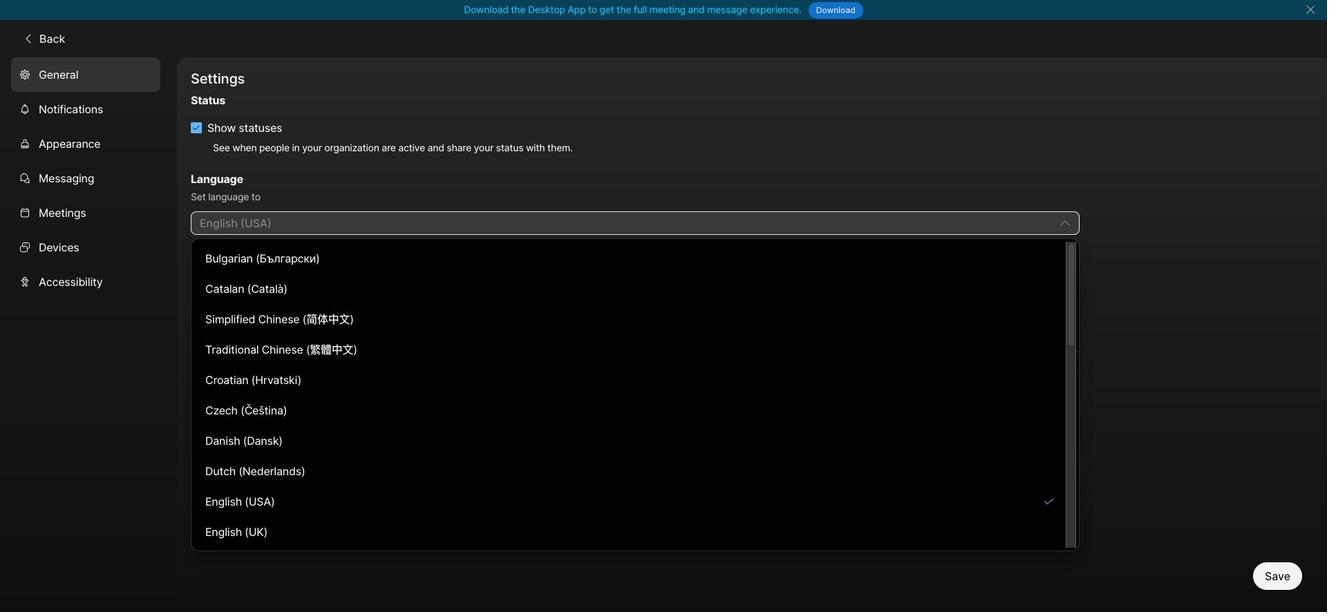 Task type: describe. For each thing, give the bounding box(es) containing it.
messaging tab
[[11, 161, 160, 195]]

notifications tab
[[11, 92, 160, 126]]

devices tab
[[11, 230, 160, 264]]



Task type: vqa. For each thing, say whether or not it's contained in the screenshot.
Webex "tab list"
no



Task type: locate. For each thing, give the bounding box(es) containing it.
list box
[[194, 242, 1077, 548]]

option
[[197, 488, 1064, 516]]

cancel_16 image
[[1305, 4, 1316, 15]]

meetings tab
[[11, 195, 160, 230]]

settings navigation
[[0, 57, 177, 613]]

appearance tab
[[11, 126, 160, 161]]

accessibility tab
[[11, 264, 160, 299]]

general tab
[[11, 57, 160, 92]]



